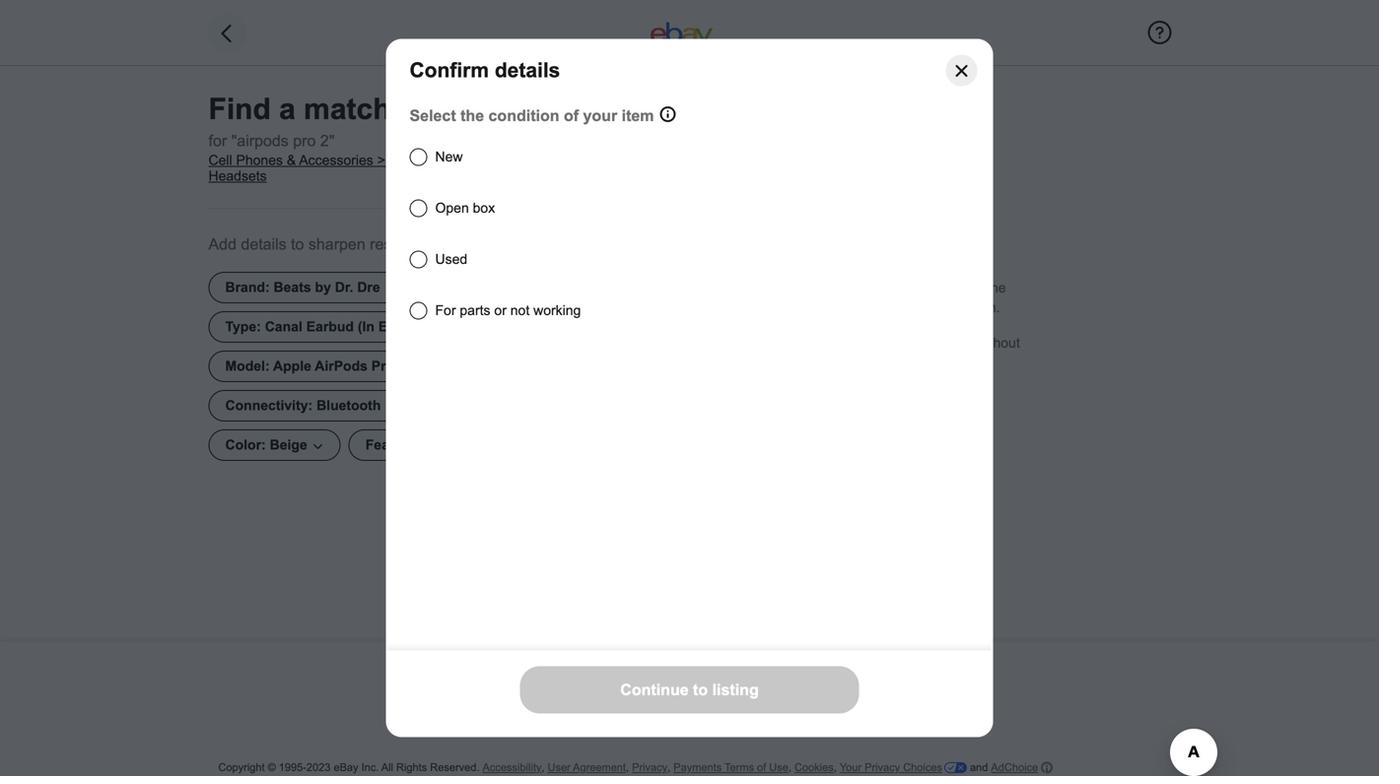 Task type: describe. For each thing, give the bounding box(es) containing it.
pro
[[293, 132, 316, 150]]

to inside just select the button below to continue without a match.
[[905, 336, 917, 351]]

5 , from the left
[[834, 762, 837, 775]]

not
[[510, 303, 530, 318]]

continue to listing inside 'confirm details' dialog
[[620, 682, 759, 700]]

1 , from the left
[[542, 762, 545, 775]]

button
[[823, 336, 861, 351]]

just select the button below to continue without a match.
[[731, 336, 1020, 371]]

select the condition of your item
[[410, 107, 654, 125]]

2 , from the left
[[626, 762, 629, 775]]

add details to sharpen results
[[209, 236, 416, 253]]

user
[[548, 762, 571, 775]]

2023
[[307, 762, 331, 775]]

of inside 'confirm details' dialog
[[564, 107, 579, 125]]

and
[[970, 762, 988, 775]]

item
[[622, 107, 654, 125]]

used
[[435, 252, 468, 267]]

&
[[287, 153, 296, 168]]

2 cell from the left
[[389, 153, 413, 168]]

rights
[[396, 762, 427, 775]]

for parts or not working
[[435, 303, 581, 318]]

agreement
[[573, 762, 626, 775]]

we can still help draft your listing using the details we already know about your item.
[[745, 281, 1006, 316]]

select
[[410, 107, 456, 125]]

1995-
[[279, 762, 307, 775]]

parts
[[460, 303, 491, 318]]

adchoice
[[991, 762, 1038, 775]]

all
[[381, 762, 393, 775]]

without
[[976, 336, 1020, 351]]

find
[[209, 93, 271, 126]]

for
[[209, 132, 227, 150]]

just
[[731, 336, 756, 351]]

the inside we can still help draft your listing using the details we already know about your item.
[[987, 281, 1006, 296]]

or
[[494, 303, 507, 318]]

accessibility link
[[483, 762, 542, 775]]

sharpen
[[309, 236, 366, 253]]

cookies link
[[795, 762, 834, 775]]

match.
[[861, 356, 902, 371]]

privacy link
[[632, 762, 668, 775]]

a inside just select the button below to continue without a match.
[[849, 356, 857, 371]]

payments
[[674, 762, 722, 775]]

can
[[769, 281, 791, 296]]

"airpods
[[231, 132, 289, 150]]

below
[[865, 336, 901, 351]]

continue to listing button inside 'confirm details' dialog
[[520, 667, 859, 714]]

continue inside 'confirm details' dialog
[[620, 682, 689, 700]]

draft
[[849, 281, 877, 296]]

adchoice link
[[991, 761, 1053, 776]]

use
[[769, 762, 789, 775]]

headsets
[[209, 169, 267, 184]]

details inside we can still help draft your listing using the details we already know about your item.
[[751, 300, 791, 316]]

1 cell from the left
[[209, 153, 232, 168]]

to inside 'confirm details' dialog
[[693, 682, 708, 700]]

confirm
[[410, 59, 489, 82]]

your privacy choices link
[[840, 762, 967, 775]]

1 continue to listing button from the top
[[520, 659, 859, 703]]

using
[[950, 281, 983, 296]]

already
[[816, 300, 861, 316]]



Task type: vqa. For each thing, say whether or not it's contained in the screenshot.
find
yes



Task type: locate. For each thing, give the bounding box(es) containing it.
match
[[304, 93, 391, 126]]

details for confirm
[[495, 59, 560, 82]]

help
[[819, 281, 845, 296]]

2 horizontal spatial the
[[987, 281, 1006, 296]]

confirm details dialog
[[0, 0, 1379, 777]]

0 vertical spatial details
[[495, 59, 560, 82]]

1 horizontal spatial the
[[800, 336, 819, 351]]

0 horizontal spatial cell
[[209, 153, 232, 168]]

0 horizontal spatial a
[[279, 93, 296, 126]]

of left use
[[757, 762, 766, 775]]

0 horizontal spatial privacy
[[632, 762, 668, 775]]

1 horizontal spatial >
[[538, 153, 546, 168]]

to
[[291, 236, 304, 253], [905, 336, 917, 351], [695, 672, 708, 690], [693, 682, 708, 700]]

of right condition
[[564, 107, 579, 125]]

details
[[495, 59, 560, 82], [241, 236, 287, 253], [751, 300, 791, 316]]

your inside 'confirm details' dialog
[[583, 107, 617, 125]]

1 accessories from the left
[[299, 153, 374, 168]]

©
[[268, 762, 276, 775]]

2 accessories from the left
[[460, 153, 534, 168]]

, left payments
[[668, 762, 671, 775]]

1 vertical spatial of
[[757, 762, 766, 775]]

0 vertical spatial of
[[564, 107, 579, 125]]

your left item
[[583, 107, 617, 125]]

2 vertical spatial your
[[940, 300, 967, 316]]

1 privacy from the left
[[632, 762, 668, 775]]

ebay
[[334, 762, 358, 775]]

0 vertical spatial the
[[461, 107, 484, 125]]

3 , from the left
[[668, 762, 671, 775]]

know
[[865, 300, 897, 316]]

cell down for
[[209, 153, 232, 168]]

0 horizontal spatial your
[[583, 107, 617, 125]]

phone
[[417, 153, 457, 168]]

1 vertical spatial the
[[987, 281, 1006, 296]]

> down select the condition of your item
[[538, 153, 546, 168]]

of
[[564, 107, 579, 125], [757, 762, 766, 775]]

the inside just select the button below to continue without a match.
[[800, 336, 819, 351]]

1 horizontal spatial of
[[757, 762, 766, 775]]

we
[[745, 281, 765, 296]]

1 horizontal spatial a
[[849, 356, 857, 371]]

> left 'phone'
[[377, 153, 385, 168]]

user agreement link
[[548, 762, 626, 775]]

box
[[473, 201, 495, 216]]

details right add
[[241, 236, 287, 253]]

the inside 'confirm details' dialog
[[461, 107, 484, 125]]

2 privacy from the left
[[865, 762, 900, 775]]

privacy left payments
[[632, 762, 668, 775]]

inc.
[[361, 762, 379, 775]]

0 horizontal spatial details
[[241, 236, 287, 253]]

about
[[901, 300, 936, 316]]

listing up terms
[[712, 682, 759, 700]]

terms
[[725, 762, 754, 775]]

2 vertical spatial details
[[751, 300, 791, 316]]

your
[[583, 107, 617, 125], [880, 281, 907, 296], [940, 300, 967, 316]]

details up condition
[[495, 59, 560, 82]]

your up know
[[880, 281, 907, 296]]

0 horizontal spatial >
[[377, 153, 385, 168]]

0 horizontal spatial the
[[461, 107, 484, 125]]

0 vertical spatial a
[[279, 93, 296, 126]]

accessories down "2""
[[299, 153, 374, 168]]

listing up 'payments terms of use' link
[[712, 672, 752, 690]]

a down button
[[849, 356, 857, 371]]

1 > from the left
[[377, 153, 385, 168]]

choices
[[903, 762, 943, 775]]

>
[[377, 153, 385, 168], [538, 153, 546, 168]]

details for add
[[241, 236, 287, 253]]

, left user
[[542, 762, 545, 775]]

select
[[760, 336, 796, 351]]

1 horizontal spatial your
[[880, 281, 907, 296]]

the
[[461, 107, 484, 125], [987, 281, 1006, 296], [800, 336, 819, 351]]

results
[[370, 236, 416, 253]]

, left privacy link on the bottom left
[[626, 762, 629, 775]]

accessories
[[299, 153, 374, 168], [460, 153, 534, 168]]

2 continue to listing button from the top
[[520, 667, 859, 714]]

listing inside 'confirm details' dialog
[[712, 682, 759, 700]]

, left your
[[834, 762, 837, 775]]

0 vertical spatial your
[[583, 107, 617, 125]]

privacy right your
[[865, 762, 900, 775]]

continue
[[627, 672, 690, 690], [620, 682, 689, 700]]

cell phones & accessories > cell phone accessories > headsets button
[[209, 153, 549, 184]]

a up pro
[[279, 93, 296, 126]]

details inside 'confirm details' dialog
[[495, 59, 560, 82]]

2 horizontal spatial your
[[940, 300, 967, 316]]

1 vertical spatial your
[[880, 281, 907, 296]]

working
[[534, 303, 581, 318]]

for
[[435, 303, 456, 318]]

continue
[[920, 336, 973, 351]]

2 vertical spatial the
[[800, 336, 819, 351]]

1 vertical spatial details
[[241, 236, 287, 253]]

4 , from the left
[[789, 762, 792, 775]]

new
[[435, 149, 463, 165]]

2"
[[320, 132, 335, 150]]

2 > from the left
[[538, 153, 546, 168]]

a
[[279, 93, 296, 126], [849, 356, 857, 371]]

item.
[[970, 300, 1000, 316]]

phones
[[236, 153, 283, 168]]

open box
[[435, 201, 495, 216]]

a inside find a match for "airpods pro 2" cell phones & accessories > cell phone accessories > headsets
[[279, 93, 296, 126]]

we
[[795, 300, 812, 316]]

continue to listing button
[[520, 659, 859, 703], [520, 667, 859, 714]]

,
[[542, 762, 545, 775], [626, 762, 629, 775], [668, 762, 671, 775], [789, 762, 792, 775], [834, 762, 837, 775]]

open
[[435, 201, 469, 216]]

add details group
[[209, 272, 549, 469]]

payments terms of use link
[[674, 762, 789, 775]]

copyright © 1995-2023 ebay inc. all rights reserved. accessibility , user agreement , privacy , payments terms of use , cookies , your privacy choices
[[218, 762, 943, 775]]

cookies
[[795, 762, 834, 775]]

and adchoice
[[967, 762, 1038, 775]]

accessories up box
[[460, 153, 534, 168]]

cell
[[209, 153, 232, 168], [389, 153, 413, 168]]

1 horizontal spatial privacy
[[865, 762, 900, 775]]

your down using
[[940, 300, 967, 316]]

1 horizontal spatial accessories
[[460, 153, 534, 168]]

find a match for "airpods pro 2" cell phones & accessories > cell phone accessories > headsets
[[209, 93, 546, 184]]

listing up about
[[911, 281, 946, 296]]

your
[[840, 762, 862, 775]]

accessibility
[[483, 762, 542, 775]]

privacy
[[632, 762, 668, 775], [865, 762, 900, 775]]

cell left 'phone'
[[389, 153, 413, 168]]

confirm details
[[410, 59, 560, 82]]

, left cookies
[[789, 762, 792, 775]]

copyright
[[218, 762, 265, 775]]

condition
[[489, 107, 560, 125]]

still
[[795, 281, 815, 296]]

listing inside we can still help draft your listing using the details we already know about your item.
[[911, 281, 946, 296]]

0 horizontal spatial of
[[564, 107, 579, 125]]

1 vertical spatial a
[[849, 356, 857, 371]]

0 horizontal spatial accessories
[[299, 153, 374, 168]]

continue to listing
[[627, 672, 752, 690], [620, 682, 759, 700]]

reserved.
[[430, 762, 480, 775]]

1 horizontal spatial cell
[[389, 153, 413, 168]]

add
[[209, 236, 237, 253]]

listing
[[911, 281, 946, 296], [712, 672, 752, 690], [712, 682, 759, 700]]

2 horizontal spatial details
[[751, 300, 791, 316]]

details down the can
[[751, 300, 791, 316]]

1 horizontal spatial details
[[495, 59, 560, 82]]



